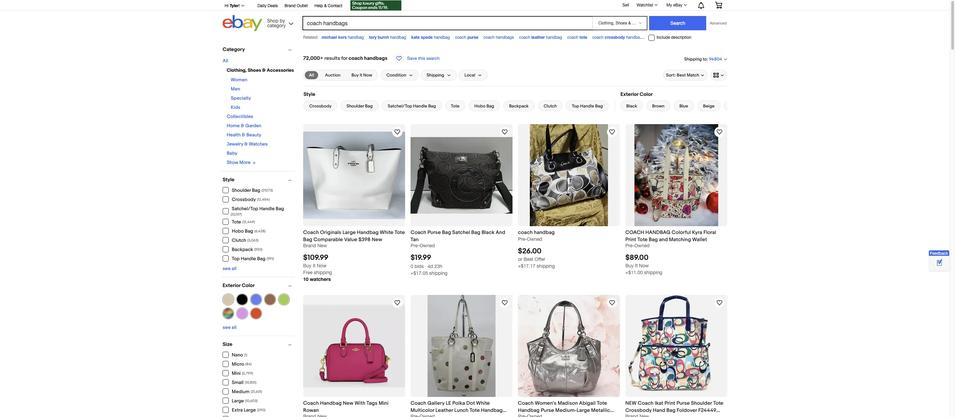 Task type: locate. For each thing, give the bounding box(es) containing it.
satchel/top up the (10,197)
[[232, 206, 258, 211]]

hobo
[[475, 103, 486, 109], [232, 228, 244, 234]]

backpack down clutch (3,063)
[[232, 247, 253, 252]]

coach handbag image
[[530, 124, 609, 226]]

my ebay
[[667, 3, 683, 7]]

4d
[[428, 264, 433, 269]]

1 vertical spatial backpack
[[232, 247, 253, 252]]

pre- down coach
[[626, 243, 635, 248]]

exterior color
[[621, 91, 653, 98], [223, 282, 255, 289]]

coach inside the coach crossbody handbag
[[593, 35, 604, 40]]

coach left ikat
[[638, 400, 654, 407]]

0 vertical spatial brand
[[285, 3, 296, 8]]

0 vertical spatial all
[[232, 266, 237, 271]]

exterior color down top handle bag (991)
[[223, 282, 255, 289]]

style inside main content
[[304, 91, 316, 98]]

shoulder down 'buy it now' at the top left of page
[[347, 103, 364, 109]]

beige
[[704, 103, 715, 109]]

save this search
[[407, 56, 440, 61]]

0 vertical spatial see all button
[[223, 266, 237, 271]]

purse inside new coach ikat print purse shoulder tote crossbody hand bag foldover f24449 nwt
[[677, 400, 690, 407]]

bag inside coach handbag colorful kyra floral print tote bag and matching wallet pre-owned
[[649, 236, 659, 243]]

& down home & garden link
[[242, 132, 246, 138]]

0 vertical spatial exterior
[[621, 91, 639, 98]]

coach inside the coach handbag new with tags mini rowan
[[303, 400, 319, 407]]

tote inside coach handbag colorful kyra floral print tote bag and matching wallet pre-owned
[[638, 236, 648, 243]]

tote
[[451, 103, 460, 109], [232, 219, 241, 225], [395, 229, 405, 236], [638, 236, 648, 243], [597, 400, 608, 407], [714, 400, 724, 407], [470, 407, 480, 414]]

coach handbag new with tags mini rowan link
[[303, 400, 405, 414]]

1 vertical spatial see
[[223, 324, 231, 330]]

print right ikat
[[665, 400, 676, 407]]

2 horizontal spatial shoulder
[[692, 400, 713, 407]]

1 vertical spatial white
[[477, 400, 490, 407]]

1 vertical spatial style
[[223, 176, 235, 183]]

(12,454)
[[257, 197, 270, 202]]

coach inside coach originals large handbag white tote bag comparable value $398 new brand new
[[303, 229, 319, 236]]

satchel/top inside satchel/top handle bag (10,197)
[[232, 206, 258, 211]]

(12,449)
[[242, 220, 255, 224]]

floral
[[704, 229, 717, 236]]

handbag inside the coach crossbody handbag
[[627, 35, 643, 40]]

0 vertical spatial mini
[[232, 370, 241, 376]]

0 horizontal spatial all
[[223, 58, 228, 64]]

top handle bag
[[572, 103, 603, 109]]

shipping down the offer
[[537, 263, 555, 269]]

0 vertical spatial all
[[223, 58, 228, 64]]

silver
[[518, 414, 532, 417]]

large
[[343, 229, 356, 236], [232, 398, 244, 404], [244, 407, 256, 413], [577, 407, 591, 414]]

shop by category button
[[264, 15, 295, 30]]

crossbody down all selected 'text field'
[[310, 103, 332, 109]]

it inside $89.00 buy it now +$11.00 shipping
[[636, 263, 638, 268]]

brand inside coach originals large handbag white tote bag comparable value $398 new brand new
[[303, 243, 316, 248]]

1 horizontal spatial new
[[343, 400, 354, 407]]

best right sort: in the right of the page
[[677, 72, 686, 78]]

crossbody
[[605, 35, 626, 40]]

tote inside new coach ikat print purse shoulder tote crossbody hand bag foldover f24449 nwt
[[714, 400, 724, 407]]

color up the brown "link"
[[640, 91, 653, 98]]

1 horizontal spatial clutch
[[544, 103, 557, 109]]

0 vertical spatial see
[[223, 266, 231, 271]]

coach inside coach tote
[[568, 35, 579, 40]]

0 horizontal spatial print
[[626, 236, 637, 243]]

clutch for clutch
[[544, 103, 557, 109]]

satchel/top for satchel/top handle bag (10,197)
[[232, 206, 258, 211]]

buy inside $89.00 buy it now +$11.00 shipping
[[626, 263, 634, 268]]

0 horizontal spatial handbags
[[364, 55, 388, 62]]

0 horizontal spatial clutch
[[232, 237, 246, 243]]

0 horizontal spatial hobo
[[232, 228, 244, 234]]

coach crossbody handbag
[[593, 35, 643, 40]]

shoes
[[248, 67, 261, 73]]

watch coach handbag colorful kyra floral print tote bag and matching wallet image
[[716, 128, 724, 136]]

new up the $109.99 in the bottom left of the page
[[318, 243, 327, 248]]

1 vertical spatial exterior
[[223, 282, 241, 289]]

spade
[[421, 35, 433, 40]]

2 horizontal spatial owned
[[635, 243, 650, 248]]

0 horizontal spatial top
[[232, 256, 240, 262]]

0 vertical spatial style
[[304, 91, 316, 98]]

2 all from the top
[[232, 324, 237, 330]]

large up value
[[343, 229, 356, 236]]

satchel/top inside main content
[[388, 103, 413, 109]]

2 horizontal spatial now
[[640, 263, 649, 268]]

bag inside new coach ikat print purse shoulder tote crossbody hand bag foldover f24449 nwt
[[667, 407, 676, 414]]

foldover
[[677, 407, 698, 414]]

None submit
[[650, 16, 707, 30]]

see all up size
[[223, 324, 237, 330]]

(991)
[[267, 256, 274, 261]]

+
[[320, 55, 324, 62]]

local button
[[459, 70, 488, 81]]

shipping inside dropdown button
[[427, 72, 445, 78]]

auction
[[325, 72, 341, 78]]

it
[[360, 72, 363, 78], [313, 263, 316, 268], [636, 263, 638, 268]]

handbag right spade
[[434, 35, 450, 40]]

satchel/top handle bag
[[388, 103, 436, 109]]

0 horizontal spatial all link
[[223, 58, 228, 64]]

coach purse bag satchel bag black and tan image
[[411, 137, 513, 213]]

1 horizontal spatial pre-
[[518, 236, 527, 242]]

0 horizontal spatial shipping
[[427, 72, 445, 78]]

exterior color up the black link
[[621, 91, 653, 98]]

1 horizontal spatial exterior
[[621, 91, 639, 98]]

coach inside 'coach women's madison abigail tote handbag purse medium-large metallic silver'
[[518, 400, 534, 407]]

& right home at top left
[[241, 123, 244, 129]]

coach for bag
[[648, 35, 659, 40]]

1 all from the top
[[232, 266, 237, 271]]

+$17.17
[[518, 263, 536, 269]]

shoulder inside new coach ikat print purse shoulder tote crossbody hand bag foldover f24449 nwt
[[692, 400, 713, 407]]

shipping for shipping to : 94804
[[685, 56, 702, 62]]

2 horizontal spatial it
[[636, 263, 638, 268]]

all link down 72,000
[[305, 71, 318, 79]]

1 vertical spatial top
[[232, 256, 240, 262]]

1 vertical spatial all
[[309, 72, 314, 78]]

1 horizontal spatial now
[[364, 72, 372, 78]]

coach originals large handbag white tote bag comparable value $398 new image
[[303, 131, 405, 219]]

white inside coach originals large handbag white tote bag comparable value $398 new brand new
[[380, 229, 394, 236]]

coach for coach originals large handbag white tote bag comparable value $398 new brand new
[[303, 229, 319, 236]]

see all button down top handle bag (991)
[[223, 266, 237, 271]]

crossbody down shoulder bag (29,173)
[[232, 197, 256, 202]]

style button
[[223, 176, 295, 183]]

purse left satchel
[[428, 229, 441, 236]]

blue link
[[674, 100, 695, 111]]

main content
[[301, 43, 745, 417]]

& inside account navigation
[[324, 3, 327, 8]]

0 vertical spatial hobo
[[475, 103, 486, 109]]

hobo down tote (12,449)
[[232, 228, 244, 234]]

handle for top handle bag (991)
[[241, 256, 256, 262]]

now for $109.99
[[317, 263, 327, 268]]

handbag inside kate spade handbag
[[434, 35, 450, 40]]

(10,197)
[[231, 212, 242, 217]]

handbag inside coach originals large handbag white tote bag comparable value $398 new brand new
[[357, 229, 379, 236]]

handbag right kors
[[348, 35, 364, 40]]

shipping inside $109.99 buy it now free shipping 10 watchers
[[314, 270, 332, 275]]

(84)
[[245, 362, 252, 366]]

women men specialty kids
[[231, 77, 251, 110]]

it down the 72,000 + results for coach handbags at top left
[[360, 72, 363, 78]]

black left and
[[482, 229, 495, 236]]

tote inside coach gallery le polka dot white multicolor leather lunch tote handbag purse
[[470, 407, 480, 414]]

shipping for $26.00
[[537, 263, 555, 269]]

1 vertical spatial see all
[[223, 324, 237, 330]]

0 horizontal spatial white
[[380, 229, 394, 236]]

coach handbags link
[[484, 35, 514, 40]]

2 vertical spatial crossbody
[[626, 407, 652, 414]]

mini
[[232, 370, 241, 376], [379, 400, 389, 407]]

coach right purse
[[484, 35, 495, 40]]

see for style
[[223, 266, 231, 271]]

see all button up size
[[223, 324, 237, 330]]

new inside the coach handbag new with tags mini rowan
[[343, 400, 354, 407]]

coach up comparable
[[303, 229, 319, 236]]

0 vertical spatial white
[[380, 229, 394, 236]]

1 vertical spatial mini
[[379, 400, 389, 407]]

clutch link
[[538, 100, 563, 111]]

satchel/top
[[388, 103, 413, 109], [232, 206, 258, 211]]

buy up free
[[303, 263, 312, 268]]

1 vertical spatial shoulder
[[232, 187, 251, 193]]

0 vertical spatial print
[[626, 236, 637, 243]]

size button
[[223, 341, 295, 347]]

handle for satchel/top handle bag
[[413, 103, 428, 109]]

handbag
[[348, 35, 364, 40], [390, 35, 407, 40], [434, 35, 450, 40], [547, 35, 563, 40], [627, 35, 643, 40], [534, 229, 555, 236]]

coach women's madison abigail tote handbag purse medium-large metallic silver link
[[518, 400, 620, 417]]

black
[[627, 103, 638, 109], [482, 229, 495, 236]]

1 horizontal spatial top
[[572, 103, 580, 109]]

it down the $109.99 in the bottom left of the page
[[313, 263, 316, 268]]

backpack left clutch link
[[510, 103, 529, 109]]

handle inside satchel/top handle bag (10,197)
[[260, 206, 275, 211]]

see all
[[223, 266, 237, 271], [223, 324, 237, 330]]

coach originals large handbag white tote bag comparable value $398 new heading
[[303, 229, 405, 243]]

all down top handle bag (991)
[[232, 266, 237, 271]]

lunch
[[455, 407, 469, 414]]

print inside coach handbag colorful kyra floral print tote bag and matching wallet pre-owned
[[626, 236, 637, 243]]

purse down women's at the bottom right
[[541, 407, 555, 414]]

it for $109.99
[[313, 263, 316, 268]]

brand up the $109.99 in the bottom left of the page
[[303, 243, 316, 248]]

1 vertical spatial exterior color
[[223, 282, 255, 289]]

handle inside 'link'
[[581, 103, 595, 109]]

pre- up the $26.00 in the right of the page
[[518, 236, 527, 242]]

crossbody for crossbody
[[310, 103, 332, 109]]

collectibles home & garden health & beauty jewelry & watches baby
[[227, 114, 268, 156]]

shipping left to
[[685, 56, 702, 62]]

new left with
[[343, 400, 354, 407]]

1 horizontal spatial all link
[[305, 71, 318, 79]]

it up +$11.00
[[636, 263, 638, 268]]

results
[[325, 55, 340, 62]]

watch coach purse bag satchel bag black and tan image
[[501, 128, 509, 136]]

michael
[[322, 35, 337, 40]]

medium (21,601)
[[232, 389, 262, 395]]

now down $89.00
[[640, 263, 649, 268]]

satchel/top for satchel/top handle bag
[[388, 103, 413, 109]]

coach leather handbag
[[520, 35, 563, 40]]

style down "show"
[[223, 176, 235, 183]]

1 vertical spatial satchel/top
[[232, 206, 258, 211]]

1 see all from the top
[[223, 266, 237, 271]]

1 horizontal spatial style
[[304, 91, 316, 98]]

none submit inside shop by category banner
[[650, 16, 707, 30]]

bag
[[365, 103, 373, 109], [429, 103, 436, 109], [487, 103, 495, 109], [596, 103, 603, 109], [252, 187, 261, 193], [276, 206, 284, 211], [245, 228, 253, 234], [442, 229, 452, 236], [472, 229, 481, 236], [303, 236, 313, 243], [649, 236, 659, 243], [257, 256, 266, 262], [667, 407, 676, 414]]

crossbody (12,454)
[[232, 197, 270, 202]]

garden
[[246, 123, 262, 129]]

all down 72,000
[[309, 72, 314, 78]]

handbag inside michael kors handbag
[[348, 35, 364, 40]]

home & garden link
[[227, 123, 262, 129]]

tote (12,449)
[[232, 219, 255, 225]]

all link down category
[[223, 58, 228, 64]]

coach left purse
[[455, 35, 467, 40]]

coach inside coach leather handbag
[[520, 35, 531, 40]]

clutch inside clutch link
[[544, 103, 557, 109]]

all up size
[[232, 324, 237, 330]]

coach inside coach handbag pre-owned
[[518, 229, 533, 236]]

coach inside coach gallery le polka dot white multicolor leather lunch tote handbag purse
[[411, 400, 427, 407]]

0 horizontal spatial owned
[[420, 243, 435, 248]]

account navigation
[[221, 0, 728, 12]]

1 vertical spatial crossbody
[[232, 197, 256, 202]]

shop by category
[[267, 18, 286, 28]]

buy up +$11.00
[[626, 263, 634, 268]]

0 vertical spatial crossbody
[[310, 103, 332, 109]]

backpack inside "link"
[[510, 103, 529, 109]]

shoulder inside 'link'
[[347, 103, 364, 109]]

crossbody up nwt
[[626, 407, 652, 414]]

mini right tags
[[379, 400, 389, 407]]

0 vertical spatial clutch
[[544, 103, 557, 109]]

1 see from the top
[[223, 266, 231, 271]]

coach up the $26.00 in the right of the page
[[518, 229, 533, 236]]

shoulder up "crossbody (12,454)"
[[232, 187, 251, 193]]

0 horizontal spatial color
[[242, 282, 255, 289]]

handbag inside tory burch handbag
[[390, 35, 407, 40]]

handbags down tory
[[364, 55, 388, 62]]

it inside $109.99 buy it now free shipping 10 watchers
[[313, 263, 316, 268]]

category
[[267, 23, 286, 28]]

description
[[672, 35, 692, 40]]

all down category
[[223, 58, 228, 64]]

0 vertical spatial handbags
[[496, 35, 514, 40]]

satchel/top up watch coach originals large handbag white tote bag comparable value $398 new icon
[[388, 103, 413, 109]]

now down the $109.99 in the bottom left of the page
[[317, 263, 327, 268]]

owned up $89.00
[[635, 243, 650, 248]]

top down backpack (920)
[[232, 256, 240, 262]]

1 horizontal spatial satchel/top
[[388, 103, 413, 109]]

purse down multicolor
[[411, 414, 424, 417]]

1 vertical spatial shipping
[[427, 72, 445, 78]]

coach right tote
[[593, 35, 604, 40]]

1 vertical spatial brand
[[303, 243, 316, 248]]

coach for tote
[[568, 35, 579, 40]]

(29,173)
[[262, 188, 273, 193]]

owned inside coach purse bag satchel bag black and tan pre-owned
[[420, 243, 435, 248]]

large inside 'coach women's madison abigail tote handbag purse medium-large metallic silver'
[[577, 407, 591, 414]]

new right $398
[[372, 236, 382, 243]]

see
[[223, 266, 231, 271], [223, 324, 231, 330]]

coach purse bag satchel bag black and tan heading
[[411, 229, 506, 243]]

crossbody for crossbody (12,454)
[[232, 197, 256, 202]]

crossbody
[[310, 103, 332, 109], [232, 197, 256, 202], [626, 407, 652, 414]]

1 horizontal spatial backpack
[[510, 103, 529, 109]]

1 vertical spatial black
[[482, 229, 495, 236]]

shoulder up f24449
[[692, 400, 713, 407]]

black left brown
[[627, 103, 638, 109]]

medium-
[[556, 407, 577, 414]]

mini up small on the left of page
[[232, 370, 241, 376]]

baby
[[227, 150, 238, 156]]

white inside coach gallery le polka dot white multicolor leather lunch tote handbag purse
[[477, 400, 490, 407]]

coach up rowan
[[303, 400, 319, 407]]

coach up silver
[[518, 400, 534, 407]]

1 horizontal spatial owned
[[527, 236, 543, 242]]

new
[[372, 236, 382, 243], [318, 243, 327, 248], [343, 400, 354, 407]]

large down abigail
[[577, 407, 591, 414]]

coach up tan
[[411, 229, 427, 236]]

handbag right leather
[[547, 35, 563, 40]]

1 vertical spatial hobo
[[232, 228, 244, 234]]

handbag
[[646, 229, 671, 236]]

1 horizontal spatial all
[[309, 72, 314, 78]]

shipping up watchers
[[314, 270, 332, 275]]

handle for satchel/top handle bag (10,197)
[[260, 206, 275, 211]]

brand left outlet
[[285, 3, 296, 8]]

best up +$17.17
[[524, 257, 534, 262]]

handbags right purse
[[496, 35, 514, 40]]

2 vertical spatial shoulder
[[692, 400, 713, 407]]

health & beauty link
[[227, 132, 262, 138]]

2 horizontal spatial buy
[[626, 263, 634, 268]]

coach handbag heading
[[518, 229, 555, 236]]

shipping right +$11.00
[[645, 270, 663, 275]]

pre- up the $19.99
[[411, 243, 420, 248]]

shoulder for shoulder bag
[[347, 103, 364, 109]]

1 horizontal spatial crossbody
[[310, 103, 332, 109]]

1 vertical spatial color
[[242, 282, 255, 289]]

buy for $89.00
[[626, 263, 634, 268]]

shipping inside shipping to : 94804
[[685, 56, 702, 62]]

color down top handle bag (991)
[[242, 282, 255, 289]]

handbag up silver
[[518, 407, 540, 414]]

handbag left with
[[320, 400, 342, 407]]

shoulder for shoulder bag (29,173)
[[232, 187, 251, 193]]

handbag inside coach leather handbag
[[547, 35, 563, 40]]

now inside $109.99 buy it now free shipping 10 watchers
[[317, 263, 327, 268]]

le
[[446, 400, 452, 407]]

color
[[640, 91, 653, 98], [242, 282, 255, 289]]

2 see all button from the top
[[223, 324, 237, 330]]

save
[[407, 56, 417, 61]]

buy down the 72,000 + results for coach handbags at top left
[[352, 72, 359, 78]]

0 horizontal spatial buy
[[303, 263, 312, 268]]

2 horizontal spatial pre-
[[626, 243, 635, 248]]

0 horizontal spatial best
[[524, 257, 534, 262]]

now inside $89.00 buy it now +$11.00 shipping
[[640, 263, 649, 268]]

pre- inside coach purse bag satchel bag black and tan pre-owned
[[411, 243, 420, 248]]

0 horizontal spatial black
[[482, 229, 495, 236]]

1 horizontal spatial brand
[[303, 243, 316, 248]]

rowan
[[303, 407, 319, 414]]

your shopping cart image
[[715, 2, 723, 9]]

shop
[[267, 18, 279, 23]]

0 vertical spatial best
[[677, 72, 686, 78]]

print
[[626, 236, 637, 243], [665, 400, 676, 407]]

shipping down the search
[[427, 72, 445, 78]]

top right clutch link
[[572, 103, 580, 109]]

coach up multicolor
[[411, 400, 427, 407]]

shipping inside $89.00 buy it now +$11.00 shipping
[[645, 270, 663, 275]]

1 horizontal spatial print
[[665, 400, 676, 407]]

owned down the coach handbag heading
[[527, 236, 543, 242]]

now down the 72,000 + results for coach handbags at top left
[[364, 72, 372, 78]]

kate
[[412, 35, 420, 40]]

1 vertical spatial best
[[524, 257, 534, 262]]

& right help
[[324, 3, 327, 8]]

get the coupon image
[[351, 0, 402, 11]]

burch
[[378, 35, 389, 40]]

buy inside $109.99 buy it now free shipping 10 watchers
[[303, 263, 312, 268]]

coach left bag
[[648, 35, 659, 40]]

1 horizontal spatial best
[[677, 72, 686, 78]]

coach left leather
[[520, 35, 531, 40]]

coach inside coach purse
[[455, 35, 467, 40]]

0 horizontal spatial now
[[317, 263, 327, 268]]

shoulder
[[347, 103, 364, 109], [232, 187, 251, 193], [692, 400, 713, 407]]

polka
[[453, 400, 466, 407]]

coach left tote
[[568, 35, 579, 40]]

0 vertical spatial shipping
[[685, 56, 702, 62]]

0 horizontal spatial shoulder
[[232, 187, 251, 193]]

0 horizontal spatial satchel/top
[[232, 206, 258, 211]]

1 see all button from the top
[[223, 266, 237, 271]]

handbag up the $26.00 in the right of the page
[[534, 229, 555, 236]]

0 horizontal spatial brand
[[285, 3, 296, 8]]

hobo right tote link
[[475, 103, 486, 109]]

1 vertical spatial print
[[665, 400, 676, 407]]

1 horizontal spatial color
[[640, 91, 653, 98]]

clutch right backpack "link"
[[544, 103, 557, 109]]

1 horizontal spatial mini
[[379, 400, 389, 407]]

handbag right lunch
[[481, 407, 503, 414]]

shipping inside $26.00 or best offer +$17.17 shipping
[[537, 263, 555, 269]]

0 vertical spatial shoulder
[[347, 103, 364, 109]]

handbag right burch
[[390, 35, 407, 40]]

coach handbag new with tags mini rowan
[[303, 400, 389, 414]]

coach for coach handbag new with tags mini rowan
[[303, 400, 319, 407]]

1 vertical spatial all
[[232, 324, 237, 330]]

0 horizontal spatial backpack
[[232, 247, 253, 252]]

handbag right crossbody in the top right of the page
[[627, 35, 643, 40]]

2 see from the top
[[223, 324, 231, 330]]

2 see all from the top
[[223, 324, 237, 330]]

abigail
[[580, 400, 596, 407]]

tote
[[580, 35, 588, 40]]

0 vertical spatial top
[[572, 103, 580, 109]]

shipping down 23h
[[430, 271, 448, 276]]

feedback
[[931, 251, 949, 256]]

top for top handle bag
[[572, 103, 580, 109]]

0 vertical spatial satchel/top
[[388, 103, 413, 109]]

all for exterior color
[[232, 324, 237, 330]]

0 vertical spatial backpack
[[510, 103, 529, 109]]

sell link
[[620, 3, 633, 7]]

wallet
[[693, 236, 708, 243]]

watch new coach ikat print purse shoulder tote crossbody hand bag foldover f24449 nwt image
[[716, 299, 724, 307]]

1 vertical spatial all link
[[305, 71, 318, 79]]

coach gallery le polka dot white multicolor leather lunch tote handbag purse
[[411, 400, 503, 417]]

0 vertical spatial exterior color
[[621, 91, 653, 98]]

top inside 'link'
[[572, 103, 580, 109]]

hobo for hobo bag
[[475, 103, 486, 109]]

coach inside coach purse bag satchel bag black and tan pre-owned
[[411, 229, 427, 236]]

clutch up backpack (920)
[[232, 237, 246, 243]]

1 vertical spatial clutch
[[232, 237, 246, 243]]

health
[[227, 132, 241, 138]]

owned up the $19.99
[[420, 243, 435, 248]]

print down coach
[[626, 236, 637, 243]]

owned inside coach handbag colorful kyra floral print tote bag and matching wallet pre-owned
[[635, 243, 650, 248]]

shipping for shipping
[[427, 72, 445, 78]]

owned inside coach handbag pre-owned
[[527, 236, 543, 242]]

specialty
[[231, 95, 251, 101]]

coach inside new coach ikat print purse shoulder tote crossbody hand bag foldover f24449 nwt
[[638, 400, 654, 407]]

coach for coach purse bag satchel bag black and tan pre-owned
[[411, 229, 427, 236]]

men link
[[231, 86, 240, 92]]



Task type: vqa. For each thing, say whether or not it's contained in the screenshot.


Task type: describe. For each thing, give the bounding box(es) containing it.
purse inside coach purse bag satchel bag black and tan pre-owned
[[428, 229, 441, 236]]

new coach ikat print purse shoulder tote crossbody hand bag foldover f24449 nwt link
[[626, 400, 728, 417]]

handbag inside 'coach women's madison abigail tote handbag purse medium-large metallic silver'
[[518, 407, 540, 414]]

extra large (290)
[[232, 407, 266, 413]]

coach for purse
[[455, 35, 467, 40]]

it for $89.00
[[636, 263, 638, 268]]

& right shoes
[[262, 67, 266, 73]]

and
[[660, 236, 668, 243]]

(6,428)
[[255, 229, 266, 233]]

handbag inside the coach handbag new with tags mini rowan
[[320, 400, 342, 407]]

coach originals large handbag white tote bag comparable value $398 new brand new
[[303, 229, 405, 248]]

kyra
[[693, 229, 703, 236]]

metallic
[[592, 407, 611, 414]]

show more button
[[227, 160, 256, 165]]

watch coach originals large handbag white tote bag comparable value $398 new image
[[394, 128, 402, 136]]

print inside new coach ikat print purse shoulder tote crossbody hand bag foldover f24449 nwt
[[665, 400, 676, 407]]

category
[[223, 46, 245, 53]]

nwt
[[626, 414, 637, 417]]

new coach ikat print purse shoulder tote crossbody hand bag foldover f24449 nwt image
[[626, 295, 728, 397]]

colorful
[[672, 229, 691, 236]]

ebay
[[674, 3, 683, 7]]

now for $89.00
[[640, 263, 649, 268]]

All selected text field
[[309, 72, 314, 78]]

daily
[[258, 3, 267, 8]]

my ebay link
[[663, 1, 691, 9]]

coach handbag colorful kyra floral print tote bag and matching wallet heading
[[626, 229, 717, 243]]

shipping for $109.99
[[314, 270, 332, 275]]

purse inside coach gallery le polka dot white multicolor leather lunch tote handbag purse
[[411, 414, 424, 417]]

men
[[231, 86, 240, 92]]

tory burch handbag
[[369, 35, 407, 40]]

1 horizontal spatial it
[[360, 72, 363, 78]]

all for style
[[232, 266, 237, 271]]

coach handbag new with tags mini rowan image
[[303, 305, 405, 387]]

hi tyler !
[[225, 3, 240, 8]]

f24449
[[699, 407, 717, 414]]

1 horizontal spatial buy
[[352, 72, 359, 78]]

handbag for crossbody
[[627, 35, 643, 40]]

see all button for style
[[223, 266, 237, 271]]

micro
[[232, 361, 244, 367]]

see all for exterior color
[[223, 324, 237, 330]]

72,000 + results for coach handbags
[[303, 55, 388, 62]]

tags
[[367, 400, 378, 407]]

bag inside satchel/top handle bag (10,197)
[[276, 206, 284, 211]]

shop by category banner
[[221, 0, 728, 33]]

new
[[626, 400, 637, 407]]

bag inside coach originals large handbag white tote bag comparable value $398 new brand new
[[303, 236, 313, 243]]

& down the health & beauty link
[[245, 141, 248, 147]]

new coach ikat print purse shoulder tote crossbody hand bag foldover f24449 nwt heading
[[626, 400, 724, 417]]

exterior color button
[[223, 282, 295, 289]]

tote inside coach originals large handbag white tote bag comparable value $398 new brand new
[[395, 229, 405, 236]]

watchers
[[310, 276, 331, 282]]

tote inside 'coach women's madison abigail tote handbag purse medium-large metallic silver'
[[597, 400, 608, 407]]

Search for anything text field
[[304, 17, 592, 30]]

watch coach women's madison abigail tote handbag purse medium-large metallic silver image
[[609, 299, 617, 307]]

bids
[[415, 264, 424, 269]]

watch coach handbag image
[[609, 128, 617, 136]]

backpack link
[[504, 100, 535, 111]]

large up 'extra' at the bottom left
[[232, 398, 244, 404]]

see for exterior color
[[223, 324, 231, 330]]

condition
[[387, 72, 407, 78]]

0 horizontal spatial style
[[223, 176, 235, 183]]

related:
[[303, 35, 319, 40]]

gallery
[[428, 400, 445, 407]]

coach gallery le polka dot white multicolor leather lunch tote handbag purse heading
[[411, 400, 507, 417]]

1 vertical spatial handbags
[[364, 55, 388, 62]]

help & contact link
[[315, 2, 343, 10]]

local
[[465, 72, 476, 78]]

coach women's madison abigail tote handbag purse medium-large metallic silver image
[[518, 295, 620, 397]]

medium
[[232, 389, 250, 395]]

black inside coach purse bag satchel bag black and tan pre-owned
[[482, 229, 495, 236]]

daily deals link
[[258, 2, 278, 10]]

small (10,801)
[[232, 380, 257, 385]]

kate spade handbag
[[412, 35, 450, 40]]

$26.00
[[518, 247, 542, 256]]

0 vertical spatial black
[[627, 103, 638, 109]]

0 horizontal spatial mini
[[232, 370, 241, 376]]

handbag for spade
[[434, 35, 450, 40]]

backpack for backpack
[[510, 103, 529, 109]]

watchlist link
[[633, 1, 661, 9]]

by
[[280, 18, 285, 23]]

coach for coach women's madison abigail tote handbag purse medium-large metallic silver
[[518, 400, 534, 407]]

more
[[240, 160, 251, 165]]

purse
[[468, 35, 479, 40]]

backpack for backpack (920)
[[232, 247, 253, 252]]

+$17.05
[[411, 271, 428, 276]]

0 horizontal spatial exterior color
[[223, 282, 255, 289]]

value
[[344, 236, 358, 243]]

new coach ikat print purse shoulder tote crossbody hand bag foldover f24449 nwt
[[626, 400, 724, 417]]

hand
[[653, 407, 666, 414]]

hobo for hobo bag (6,428)
[[232, 228, 244, 234]]

coach for crossbody
[[593, 35, 604, 40]]

coach bag
[[648, 35, 667, 40]]

large down (10,603)
[[244, 407, 256, 413]]

women's
[[535, 400, 557, 407]]

:
[[707, 56, 709, 62]]

auction link
[[321, 71, 345, 79]]

coach handbag colorful kyra floral print tote bag and matching wallet image
[[626, 124, 728, 226]]

advanced link
[[707, 16, 727, 30]]

coach
[[626, 229, 645, 236]]

shipping button
[[421, 70, 457, 81]]

handbag inside coach gallery le polka dot white multicolor leather lunch tote handbag purse
[[481, 407, 503, 414]]

collectibles
[[227, 114, 253, 119]]

clutch for clutch (3,063)
[[232, 237, 246, 243]]

coach for leather
[[520, 35, 531, 40]]

listing options selector. gallery view selected. image
[[714, 72, 725, 78]]

originals
[[320, 229, 342, 236]]

purse inside 'coach women's madison abigail tote handbag purse medium-large metallic silver'
[[541, 407, 555, 414]]

coach for handbags
[[484, 35, 495, 40]]

see all button for exterior color
[[223, 324, 237, 330]]

crossbody inside new coach ikat print purse shoulder tote crossbody hand bag foldover f24449 nwt
[[626, 407, 652, 414]]

leather
[[532, 35, 545, 40]]

handbag inside coach handbag pre-owned
[[534, 229, 555, 236]]

buy for $109.99
[[303, 263, 312, 268]]

94804
[[710, 57, 723, 62]]

handbag for kors
[[348, 35, 364, 40]]

large inside coach originals large handbag white tote bag comparable value $398 new brand new
[[343, 229, 356, 236]]

kors
[[338, 35, 347, 40]]

outlet
[[297, 3, 308, 8]]

nano
[[232, 352, 243, 358]]

coach women's madison abigail tote handbag purse medium-large metallic silver
[[518, 400, 611, 417]]

$89.00 buy it now +$11.00 shipping
[[626, 253, 663, 275]]

1 horizontal spatial exterior color
[[621, 91, 653, 98]]

hobo bag
[[475, 103, 495, 109]]

pre- inside coach handbag colorful kyra floral print tote bag and matching wallet pre-owned
[[626, 243, 635, 248]]

sell
[[623, 3, 630, 7]]

clutch (3,063)
[[232, 237, 259, 243]]

top for top handle bag (991)
[[232, 256, 240, 262]]

main content containing $26.00
[[301, 43, 745, 417]]

include description
[[657, 35, 692, 40]]

brand inside account navigation
[[285, 3, 296, 8]]

(21,601)
[[251, 390, 262, 394]]

show more
[[227, 160, 251, 165]]

watch coach handbag new with tags mini rowan image
[[394, 299, 402, 307]]

coach handbag new with tags mini rowan heading
[[303, 400, 389, 414]]

coach for coach gallery le polka dot white multicolor leather lunch tote handbag purse
[[411, 400, 427, 407]]

ikat
[[655, 400, 664, 407]]

coach right for
[[349, 55, 363, 62]]

$19.99
[[411, 253, 432, 262]]

deals
[[268, 3, 278, 8]]

watch coach gallery le polka dot white multicolor leather lunch tote handbag purse image
[[501, 299, 509, 307]]

mini inside the coach handbag new with tags mini rowan
[[379, 400, 389, 407]]

best inside $26.00 or best offer +$17.17 shipping
[[524, 257, 534, 262]]

shipping inside $19.99 0 bids · 4d 23h +$17.05 shipping
[[430, 271, 448, 276]]

2 horizontal spatial new
[[372, 236, 382, 243]]

handle for top handle bag
[[581, 103, 595, 109]]

leather
[[436, 407, 454, 414]]

handbag for burch
[[390, 35, 407, 40]]

accessories
[[267, 67, 294, 73]]

shipping for $89.00
[[645, 270, 663, 275]]

tory
[[369, 35, 377, 40]]

specialty link
[[231, 95, 251, 101]]

hobo bag link
[[469, 100, 500, 111]]

handbag for leather
[[547, 35, 563, 40]]

best inside dropdown button
[[677, 72, 686, 78]]

coach tote
[[568, 35, 588, 40]]

0 horizontal spatial new
[[318, 243, 327, 248]]

coach women's madison abigail tote handbag purse medium-large metallic silver heading
[[518, 400, 614, 417]]

nano (1)
[[232, 352, 248, 358]]

0 vertical spatial all link
[[223, 58, 228, 64]]

mini (2,799)
[[232, 370, 253, 376]]

brand outlet link
[[285, 2, 308, 10]]

size
[[223, 341, 233, 347]]

show
[[227, 160, 239, 165]]

coach for handbag
[[518, 229, 533, 236]]

coach handbag colorful kyra floral print tote bag and matching wallet link
[[626, 229, 728, 243]]

shoulder bag
[[347, 103, 373, 109]]

pre- inside coach handbag pre-owned
[[518, 236, 527, 242]]

coach gallery le polka dot white multicolor leather lunch tote handbag purse image
[[428, 295, 496, 397]]

micro (84)
[[232, 361, 252, 367]]

top handle bag (991)
[[232, 256, 274, 262]]

1 horizontal spatial handbags
[[496, 35, 514, 40]]

see all for style
[[223, 266, 237, 271]]



